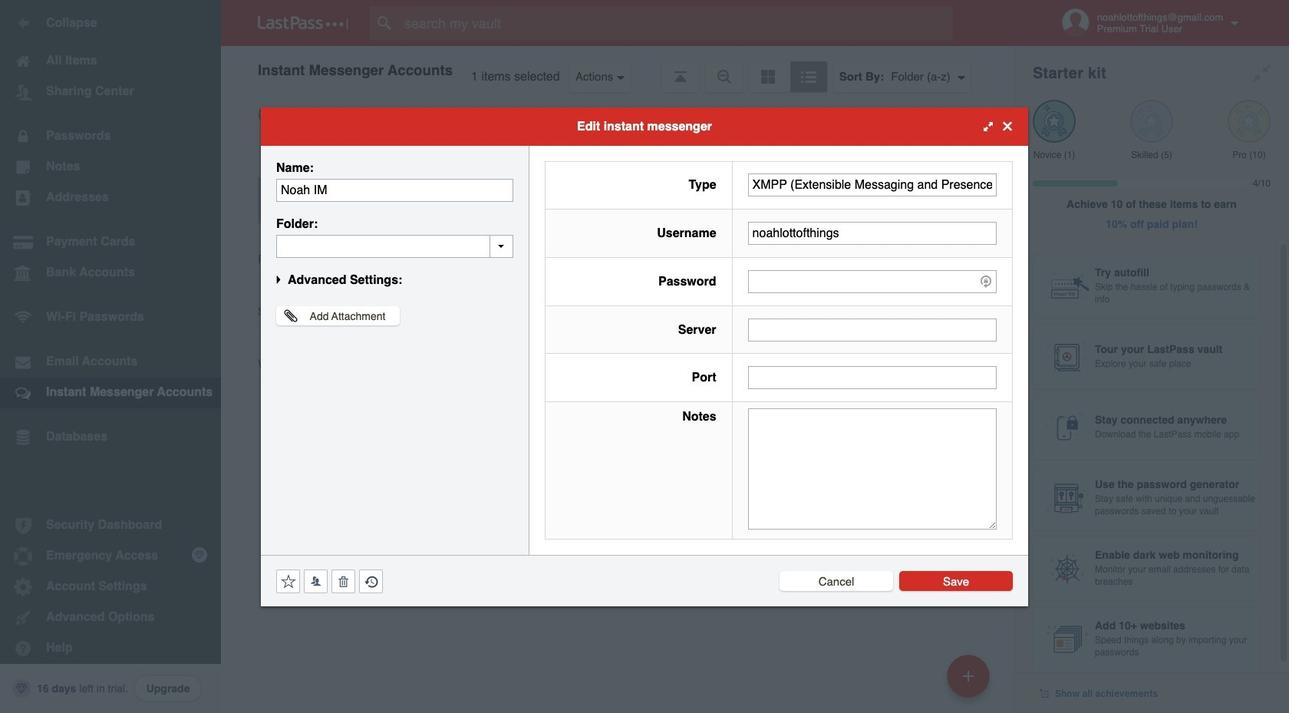 Task type: describe. For each thing, give the bounding box(es) containing it.
vault options navigation
[[221, 46, 1015, 92]]

search my vault text field
[[370, 6, 983, 40]]

lastpass image
[[258, 16, 349, 30]]

main navigation navigation
[[0, 0, 221, 713]]

new item image
[[963, 671, 974, 681]]

new item navigation
[[942, 650, 999, 713]]



Task type: locate. For each thing, give the bounding box(es) containing it.
Search search field
[[370, 6, 983, 40]]

None password field
[[748, 270, 997, 293]]

dialog
[[261, 107, 1029, 606]]

None text field
[[748, 174, 997, 197], [276, 178, 514, 202], [748, 318, 997, 341], [748, 366, 997, 389], [748, 174, 997, 197], [276, 178, 514, 202], [748, 318, 997, 341], [748, 366, 997, 389]]

None text field
[[748, 222, 997, 245], [276, 235, 514, 258], [748, 408, 997, 529], [748, 222, 997, 245], [276, 235, 514, 258], [748, 408, 997, 529]]



Task type: vqa. For each thing, say whether or not it's contained in the screenshot.
password field
yes



